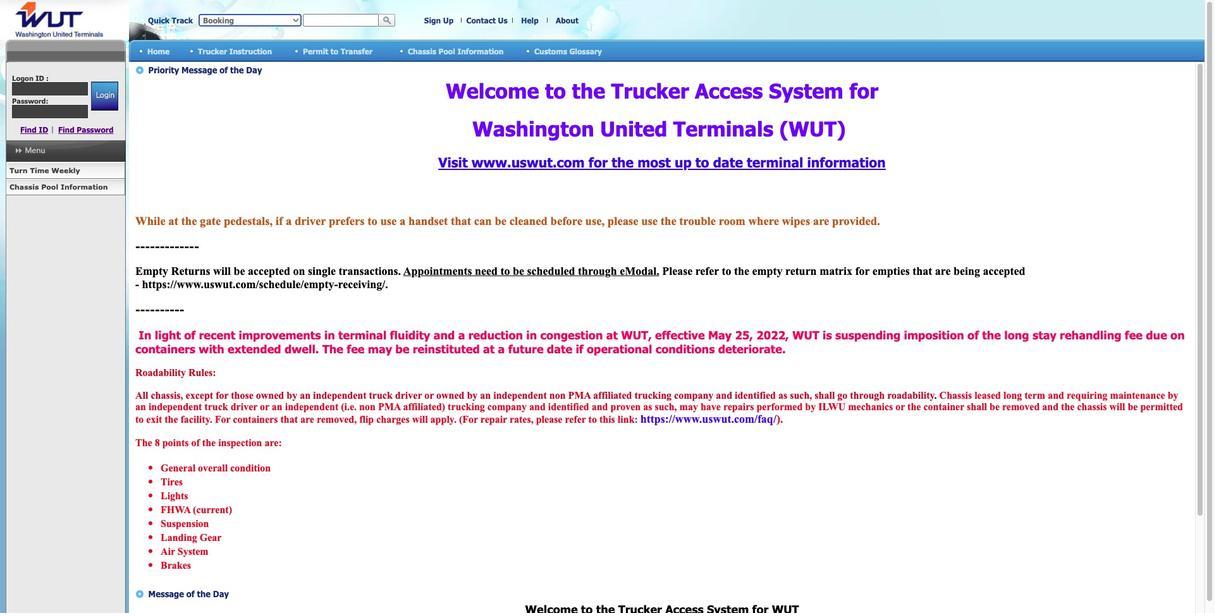 Task type: locate. For each thing, give the bounding box(es) containing it.
chassis pool information
[[408, 46, 504, 55], [9, 183, 108, 191]]

contact
[[466, 16, 496, 25]]

information down the contact on the top left of page
[[457, 46, 504, 55]]

information down weekly
[[61, 183, 108, 191]]

0 vertical spatial chassis pool information
[[408, 46, 504, 55]]

chassis pool information down turn time weekly 'link'
[[9, 183, 108, 191]]

logon id :
[[12, 74, 49, 82]]

1 horizontal spatial pool
[[439, 46, 455, 55]]

time
[[30, 166, 49, 175]]

0 horizontal spatial pool
[[41, 183, 58, 191]]

instruction
[[229, 46, 272, 55]]

password
[[77, 125, 114, 134]]

0 horizontal spatial find
[[20, 125, 37, 134]]

information
[[457, 46, 504, 55], [61, 183, 108, 191]]

id for find
[[39, 125, 48, 134]]

0 vertical spatial chassis
[[408, 46, 436, 55]]

up
[[443, 16, 454, 25]]

1 vertical spatial id
[[39, 125, 48, 134]]

pool
[[439, 46, 455, 55], [41, 183, 58, 191]]

1 horizontal spatial find
[[58, 125, 75, 134]]

0 vertical spatial id
[[35, 74, 44, 82]]

find password
[[58, 125, 114, 134]]

0 horizontal spatial chassis
[[9, 183, 39, 191]]

find password link
[[58, 125, 114, 134]]

find
[[20, 125, 37, 134], [58, 125, 75, 134]]

0 vertical spatial information
[[457, 46, 504, 55]]

trucker
[[198, 46, 227, 55]]

pool down turn time weekly
[[41, 183, 58, 191]]

weekly
[[51, 166, 80, 175]]

pool down up
[[439, 46, 455, 55]]

find down password:
[[20, 125, 37, 134]]

login image
[[91, 82, 118, 111]]

sign up link
[[424, 16, 454, 25]]

quick
[[148, 16, 170, 25]]

help link
[[521, 16, 539, 25]]

2 find from the left
[[58, 125, 75, 134]]

1 vertical spatial chassis pool information
[[9, 183, 108, 191]]

find left password
[[58, 125, 75, 134]]

permit to transfer
[[303, 46, 373, 55]]

about link
[[556, 16, 579, 25]]

1 find from the left
[[20, 125, 37, 134]]

chassis down sign
[[408, 46, 436, 55]]

customs
[[534, 46, 567, 55]]

None password field
[[12, 105, 88, 118]]

find for find password
[[58, 125, 75, 134]]

chassis pool information down up
[[408, 46, 504, 55]]

home
[[147, 46, 170, 55]]

id down password:
[[39, 125, 48, 134]]

id left :
[[35, 74, 44, 82]]

0 horizontal spatial information
[[61, 183, 108, 191]]

None text field
[[12, 82, 88, 95]]

1 horizontal spatial chassis pool information
[[408, 46, 504, 55]]

customs glossary
[[534, 46, 602, 55]]

chassis down turn
[[9, 183, 39, 191]]

chassis
[[408, 46, 436, 55], [9, 183, 39, 191]]

id
[[35, 74, 44, 82], [39, 125, 48, 134]]

1 horizontal spatial information
[[457, 46, 504, 55]]

None text field
[[303, 14, 379, 27]]



Task type: describe. For each thing, give the bounding box(es) containing it.
to
[[331, 46, 338, 55]]

chassis pool information link
[[6, 179, 125, 195]]

0 vertical spatial pool
[[439, 46, 455, 55]]

track
[[172, 16, 193, 25]]

password:
[[12, 97, 48, 105]]

trucker instruction
[[198, 46, 272, 55]]

transfer
[[341, 46, 373, 55]]

find for find id
[[20, 125, 37, 134]]

find id link
[[20, 125, 48, 134]]

sign up
[[424, 16, 454, 25]]

1 horizontal spatial chassis
[[408, 46, 436, 55]]

0 horizontal spatial chassis pool information
[[9, 183, 108, 191]]

1 vertical spatial pool
[[41, 183, 58, 191]]

us
[[498, 16, 507, 25]]

1 vertical spatial information
[[61, 183, 108, 191]]

turn time weekly
[[9, 166, 80, 175]]

help
[[521, 16, 539, 25]]

about
[[556, 16, 579, 25]]

contact us link
[[466, 16, 507, 25]]

turn
[[9, 166, 28, 175]]

id for logon
[[35, 74, 44, 82]]

find id
[[20, 125, 48, 134]]

logon
[[12, 74, 33, 82]]

contact us
[[466, 16, 507, 25]]

:
[[46, 74, 49, 82]]

quick track
[[148, 16, 193, 25]]

sign
[[424, 16, 441, 25]]

turn time weekly link
[[6, 163, 125, 179]]

1 vertical spatial chassis
[[9, 183, 39, 191]]

glossary
[[569, 46, 602, 55]]

permit
[[303, 46, 328, 55]]



Task type: vqa. For each thing, say whether or not it's contained in the screenshot.
Inquiry
no



